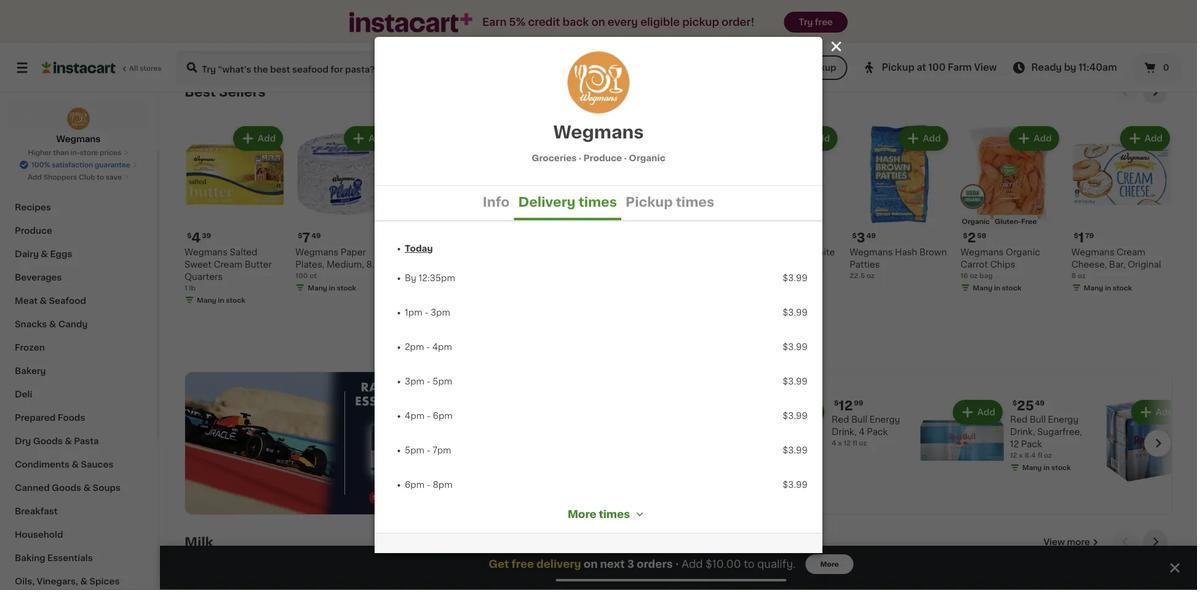 Task type: describe. For each thing, give the bounding box(es) containing it.
$10.00
[[706, 559, 741, 569]]

household
[[15, 530, 63, 539]]

8
[[1072, 272, 1076, 279]]

pickup times tab
[[622, 186, 719, 220]]

red bull energy drinks image
[[449, 397, 471, 420]]

get
[[489, 559, 509, 569]]

bag for carrot
[[980, 272, 993, 279]]

1 vertical spatial 5pm
[[405, 446, 425, 455]]

0 vertical spatial 5pm
[[433, 377, 452, 386]]

fl inside the red bull energy drink, sugarfree, 12 pack 12 x 8.4 fl oz
[[1038, 452, 1043, 459]]

tab list containing info
[[375, 186, 823, 220]]

view inside 'popup button'
[[974, 63, 997, 72]]

about inside $2.29 / lb about 0.82 lb each
[[406, 16, 427, 23]]

red bull energy drink, 4 pack 4 x 12 fl oz
[[832, 415, 900, 446]]

info tab
[[479, 186, 514, 220]]

farm
[[948, 63, 972, 72]]

x inside red bull energy drink, 4 pack 4 x 12 fl oz
[[838, 440, 842, 446]]

6
[[413, 232, 422, 245]]

wegmans paper plates, medium,  8.6" 100 ct
[[295, 248, 384, 279]]

dry
[[15, 437, 31, 446]]

lettuce
[[775, 7, 808, 15]]

wegmans for chips
[[961, 248, 1004, 257]]

chips
[[990, 260, 1016, 269]]

$ 7 49
[[298, 232, 321, 245]]

higher than in-store prices
[[28, 149, 121, 156]]

meat
[[15, 297, 38, 305]]

each inside button
[[897, 16, 914, 23]]

sponsored badge image for 4 oz
[[517, 28, 554, 35]]

oz inside 'soli organic baby spinach 4 oz'
[[524, 19, 532, 25]]

2pm - 4pm
[[405, 343, 452, 351]]

higher than in-store prices link
[[28, 148, 129, 158]]

day
[[480, 428, 502, 439]]

$3.99 for 3pm
[[783, 308, 808, 317]]

dairy
[[15, 250, 39, 258]]

0 button
[[1132, 53, 1183, 82]]

/ inside $2.29 / lb about 0.82 lb each
[[428, 6, 431, 13]]

sugarfree,
[[1038, 428, 1082, 436]]

deli link
[[7, 383, 150, 406]]

milk
[[185, 536, 213, 549]]

earn
[[482, 17, 507, 27]]

1 vertical spatial essentials
[[47, 554, 93, 562]]

/ inside green squash (zucchini) $1.99 / lb about 0.42 lb each
[[648, 19, 651, 25]]

bull for 4
[[852, 415, 868, 424]]

lb up 0.82
[[432, 6, 439, 13]]

pickup for pickup times
[[626, 195, 673, 208]]

about inside button
[[850, 16, 871, 23]]

close modal image
[[829, 39, 844, 54]]

16
[[961, 272, 968, 279]]

3 many in stock button from the left
[[1072, 0, 1173, 54]]

4 inside 'soli organic baby spinach 4 oz'
[[517, 19, 522, 25]]

times for pickup
[[676, 195, 715, 208]]

0 vertical spatial 1
[[1079, 232, 1084, 245]]

treatment tracker modal dialog
[[160, 546, 1197, 590]]

organic inside wegmans organic carrot chips 16 oz bag
[[1006, 248, 1041, 257]]

view for view more
[[1044, 538, 1065, 547]]

2pm
[[405, 343, 424, 351]]

wegmans for bar,
[[1072, 248, 1115, 257]]

lb up 0.42
[[653, 19, 659, 25]]

$ 1 79
[[1074, 232, 1094, 245]]

qualify.
[[757, 559, 796, 569]]

& left pasta
[[65, 437, 72, 446]]

fl inside red bull energy drink, 4 pack 4 x 12 fl oz
[[853, 440, 858, 446]]

race day essentials
[[449, 428, 506, 452]]

wegmans cream cheese, bar, original 8 oz
[[1072, 248, 1162, 279]]

lists
[[34, 159, 56, 168]]

express icon image
[[349, 12, 473, 32]]

eggs
[[50, 250, 72, 258]]

to inside add shoppers club to save link
[[97, 174, 104, 181]]

pickup for pickup at 100 farm view
[[882, 63, 915, 72]]

order!
[[722, 17, 755, 27]]

every
[[608, 17, 638, 27]]

snacks & candy link
[[7, 313, 150, 336]]

recipes
[[15, 203, 51, 212]]

1 $3.99 from the top
[[783, 274, 808, 282]]

12 inside red bull energy drink, 4 pack 4 x 12 fl oz
[[844, 440, 851, 446]]

& inside 'link'
[[49, 320, 56, 329]]

organic gluten-free
[[962, 218, 1037, 225]]

1 horizontal spatial 4pm
[[432, 343, 452, 351]]

vinegars,
[[37, 577, 78, 586]]

satisfaction
[[52, 162, 93, 168]]

view for view all
[[449, 481, 466, 488]]

$2.29 / lb about 0.82 lb each
[[406, 6, 470, 23]]

dairy & eggs
[[15, 250, 72, 258]]

lb right 0.82
[[446, 16, 452, 23]]

item carousel region containing best sellers
[[185, 80, 1173, 362]]

save
[[106, 174, 122, 181]]

12:35pm
[[419, 274, 455, 282]]

wegmans for medium,
[[295, 248, 339, 257]]

condiments & sauces
[[15, 460, 114, 469]]

today
[[405, 244, 433, 253]]

vegan
[[408, 218, 430, 225]]

product group containing 2
[[961, 124, 1062, 295]]

shoppers
[[43, 174, 77, 181]]

view more button
[[1039, 530, 1104, 555]]

wegmans logo image inside wegmans link
[[67, 107, 90, 130]]

dry goods & pasta link
[[7, 430, 150, 453]]

1 horizontal spatial wegmans logo image
[[568, 52, 629, 113]]

view all
[[449, 481, 476, 488]]

- for 3pm
[[425, 308, 428, 317]]

carrot
[[961, 260, 988, 269]]

1pm
[[405, 308, 422, 317]]

bag for iceberg
[[758, 19, 771, 25]]

delivery times tab
[[514, 186, 622, 220]]

12 left 99
[[839, 399, 853, 412]]

higher
[[28, 149, 52, 156]]

$ for 2
[[963, 232, 968, 239]]

1 vertical spatial 3pm
[[405, 377, 425, 386]]

49 for 7
[[311, 232, 321, 239]]

ready by 11:40am
[[1032, 63, 1117, 72]]

& left soups
[[83, 484, 91, 492]]

3pm - 5pm
[[405, 377, 452, 386]]

5%
[[509, 17, 526, 27]]

0 horizontal spatial 4pm
[[405, 412, 425, 420]]


[[635, 509, 645, 519]]

product group containing 1
[[1072, 124, 1173, 295]]

canned goods & soups link
[[7, 476, 150, 500]]

pickup times
[[626, 195, 715, 208]]

green squash (zucchini) $1.99 / lb about 0.42 lb each
[[628, 0, 692, 35]]

99
[[854, 400, 864, 406]]

orders
[[637, 559, 673, 569]]

0 vertical spatial essentials
[[449, 442, 506, 452]]

butter
[[245, 260, 272, 269]]

wegmans hash brown patties 22.5 oz
[[850, 248, 947, 279]]

cheese,
[[1072, 260, 1107, 269]]

x inside the red bull energy drink, sugarfree, 12 pack 12 x 8.4 fl oz
[[1019, 452, 1023, 459]]

gluten-
[[995, 218, 1022, 225]]

organic inside 'soli organic baby spinach 4 oz'
[[535, 0, 570, 3]]

organic up pickup times
[[629, 154, 666, 162]]

eligible
[[641, 17, 680, 27]]

more for more
[[821, 561, 839, 568]]

get free delivery on next 3 orders • add $10.00 to qualify.
[[489, 559, 796, 569]]

0 vertical spatial all
[[129, 65, 138, 72]]

canned goods & soups
[[15, 484, 121, 492]]

earn 5% credit back on every eligible pickup order!
[[482, 17, 755, 27]]

add inside treatment tracker modal dialog
[[682, 559, 703, 569]]

goods for dry
[[33, 437, 63, 446]]

1 inside wegmans salted sweet cream butter quarters 1 lb
[[185, 285, 187, 291]]

$1.49 element
[[739, 230, 840, 246]]

25
[[1017, 399, 1034, 412]]

oz inside 'wegmans shredded iceberg lettuce 10 oz bag'
[[748, 19, 757, 25]]

4 down '$ 12 99'
[[832, 440, 837, 446]]

1 horizontal spatial 3pm
[[431, 308, 450, 317]]

$3.99 for 4pm
[[783, 343, 808, 351]]

oils, vinegars, & spices link
[[7, 570, 150, 590]]

deli
[[15, 390, 32, 399]]

iceberg
[[739, 7, 772, 15]]

oz inside the red bull energy drink, sugarfree, 12 pack 12 x 8.4 fl oz
[[1044, 452, 1052, 459]]

•
[[675, 559, 679, 569]]

$3.99 for 8pm
[[783, 481, 808, 489]]

groceries · produce · organic
[[532, 154, 666, 162]]

product group containing 3
[[850, 124, 951, 281]]

canned
[[15, 484, 50, 492]]

oz inside wegmans cream cheese, bar, original 8 oz
[[1078, 272, 1086, 279]]

1 many in stock button from the left
[[295, 0, 397, 29]]

12 down 25
[[1010, 440, 1019, 448]]

red bull energy drink, sugarfree, 12 pack 12 x 8.4 fl oz
[[1010, 415, 1082, 459]]

& right the meat
[[40, 297, 47, 305]]

sweet
[[185, 260, 212, 269]]

lists link
[[7, 151, 150, 176]]

wegmans for lettuce
[[739, 0, 782, 3]]



Task type: vqa. For each thing, say whether or not it's contained in the screenshot.
the Care in Personal Care Link
no



Task type: locate. For each thing, give the bounding box(es) containing it.
wegmans up carrot
[[961, 248, 1004, 257]]

giant
[[784, 248, 808, 257]]

wegmans up plates,
[[295, 248, 339, 257]]

2 horizontal spatial 49
[[1036, 400, 1045, 406]]

0 horizontal spatial sponsored badge image
[[517, 28, 554, 35]]

cream
[[1117, 248, 1146, 257], [214, 260, 243, 269]]

4 down 99
[[859, 428, 865, 436]]

x down '$ 12 99'
[[838, 440, 842, 446]]

$ left 79
[[1074, 232, 1079, 239]]

10
[[739, 19, 747, 25]]

red inside the red bull energy drink, sugarfree, 12 pack 12 x 8.4 fl oz
[[1010, 415, 1028, 424]]

0 vertical spatial on
[[592, 17, 605, 27]]

drink, for pack
[[1010, 428, 1035, 436]]

2 horizontal spatial pickup
[[882, 63, 915, 72]]

12 left 8.4
[[1010, 452, 1018, 459]]

- left 8pm
[[427, 481, 431, 489]]

fl
[[853, 440, 858, 446], [1038, 452, 1043, 459]]

& left eggs
[[41, 250, 48, 258]]

$ 2 59
[[963, 232, 987, 245]]

$ for 12
[[834, 400, 839, 406]]

79
[[1086, 232, 1094, 239]]

3 up patties at right
[[857, 232, 866, 245]]

view right farm
[[974, 63, 997, 72]]

3pm right "1pm"
[[431, 308, 450, 317]]

on left next
[[584, 559, 598, 569]]

1 vertical spatial 3
[[627, 559, 634, 569]]

view more
[[1044, 538, 1090, 547]]

many in stock button
[[295, 0, 397, 29], [961, 0, 1062, 54], [1072, 0, 1173, 54]]

1 · from the left
[[579, 154, 582, 162]]

- right "1pm"
[[425, 308, 428, 317]]

baking
[[15, 554, 45, 562]]

0 vertical spatial cream
[[1117, 248, 1146, 257]]

by 12:35pm
[[405, 274, 455, 282]]

$ left 39
[[187, 232, 192, 239]]

0 horizontal spatial ·
[[579, 154, 582, 162]]

drink, for 4
[[832, 428, 857, 436]]

/ down '(zucchini)'
[[648, 19, 651, 25]]

wegmans logo image
[[568, 52, 629, 113], [67, 107, 90, 130]]

item carousel region
[[185, 80, 1173, 362], [185, 530, 1173, 590]]

1 horizontal spatial fl
[[1038, 452, 1043, 459]]

1 vertical spatial x
[[1019, 452, 1023, 459]]

1 horizontal spatial 5pm
[[433, 377, 452, 386]]

stores
[[140, 65, 162, 72]]

1 vertical spatial 6pm
[[405, 481, 425, 489]]

oz inside wegmans organic carrot chips 16 oz bag
[[970, 272, 978, 279]]

to inside treatment tracker modal dialog
[[744, 559, 755, 569]]

6pm - 8pm
[[405, 481, 453, 489]]

0 horizontal spatial 100
[[295, 272, 308, 279]]

back
[[563, 17, 589, 27]]

$2.29
[[406, 6, 426, 13]]

red down '$ 12 99'
[[832, 415, 849, 424]]

sellers
[[219, 86, 266, 99]]

wegmans for cream
[[185, 248, 228, 257]]

free for get
[[512, 559, 534, 569]]

1 horizontal spatial x
[[1019, 452, 1023, 459]]

bag down carrot
[[980, 272, 993, 279]]

0 horizontal spatial cream
[[214, 260, 243, 269]]

0 horizontal spatial produce
[[15, 226, 52, 235]]

1 item carousel region from the top
[[185, 80, 1173, 362]]

39
[[202, 232, 211, 239]]

bag inside wegmans organic carrot chips 16 oz bag
[[980, 272, 993, 279]]

beverages
[[15, 273, 62, 282]]

produce right groceries
[[584, 154, 622, 162]]

product group containing 7
[[295, 124, 397, 295]]

club
[[79, 174, 95, 181]]

pickup inside pickup at 100 farm view 'popup button'
[[882, 63, 915, 72]]

49 for 25
[[1036, 400, 1045, 406]]

$ for 7
[[298, 232, 302, 239]]

0 horizontal spatial to
[[97, 174, 104, 181]]

4pm - 6pm
[[405, 412, 453, 420]]

$1.99
[[628, 19, 647, 25]]

1 vertical spatial cream
[[214, 260, 243, 269]]

each inside $2.29 / lb about 0.82 lb each
[[454, 16, 470, 23]]

$ for 25
[[1013, 400, 1017, 406]]

1 horizontal spatial energy
[[1048, 415, 1079, 424]]

1 horizontal spatial more
[[821, 561, 839, 568]]

wegmans inside wegmans cream cheese, bar, original 8 oz
[[1072, 248, 1115, 257]]

best
[[185, 86, 216, 99]]

- for 8pm
[[427, 481, 431, 489]]

$ left 59 at the top right of the page
[[963, 232, 968, 239]]

6 $3.99 from the top
[[783, 446, 808, 455]]

0 horizontal spatial free
[[512, 559, 534, 569]]

wegmans
[[739, 0, 782, 3], [553, 124, 644, 141], [56, 135, 101, 143], [185, 248, 228, 257], [295, 248, 339, 257], [739, 248, 782, 257], [961, 248, 1004, 257], [406, 248, 449, 257], [850, 248, 893, 257], [1072, 248, 1115, 257]]

- left red bull energy drinks icon
[[427, 412, 431, 420]]

- for 4pm
[[426, 343, 430, 351]]

red inside red bull energy drink, 4 pack 4 x 12 fl oz
[[832, 415, 849, 424]]

$ 12 99
[[834, 399, 864, 412]]

1 horizontal spatial 100
[[929, 63, 946, 72]]

0 horizontal spatial x
[[838, 440, 842, 446]]

0 vertical spatial more
[[568, 509, 597, 519]]

0 horizontal spatial essentials
[[47, 554, 93, 562]]

about left 0.62
[[850, 16, 871, 23]]

0 horizontal spatial all
[[129, 65, 138, 72]]

$ for 3
[[852, 232, 857, 239]]

4 down spinach
[[517, 19, 522, 25]]

0 vertical spatial pack
[[867, 428, 888, 436]]

wegmans inside wegmans giant white bread
[[739, 248, 782, 257]]

- down 2pm - 4pm
[[427, 377, 431, 386]]

to right $10.00
[[744, 559, 755, 569]]

red for sugarfree,
[[1010, 415, 1028, 424]]

0 horizontal spatial fl
[[853, 440, 858, 446]]

0 horizontal spatial 6pm
[[405, 481, 425, 489]]

goods for canned
[[52, 484, 81, 492]]

more inside more button
[[821, 561, 839, 568]]

1 horizontal spatial pickup
[[806, 63, 837, 72]]

x left 8.4
[[1019, 452, 1023, 459]]

instacart logo image
[[42, 60, 116, 75]]

2 energy from the left
[[1048, 415, 1079, 424]]

try free
[[799, 18, 833, 26]]

paper
[[341, 248, 366, 257]]

organic up chips
[[1006, 248, 1041, 257]]

about down $2.29
[[406, 16, 427, 23]]

sauces
[[81, 460, 114, 469]]

bull down $ 25 49
[[1030, 415, 1046, 424]]

wegmans inside the wegmans hash brown patties 22.5 oz
[[850, 248, 893, 257]]

49 inside $ 7 49
[[311, 232, 321, 239]]

baking essentials link
[[7, 546, 150, 570]]

frozen link
[[7, 336, 150, 359]]

2
[[968, 232, 976, 245]]

bar,
[[1110, 260, 1126, 269]]

$ left 99
[[834, 400, 839, 406]]

wegmans up sweet
[[185, 248, 228, 257]]

credit
[[528, 17, 560, 27]]

1 vertical spatial item carousel region
[[185, 530, 1173, 590]]

1 vertical spatial 1
[[185, 285, 187, 291]]

baby
[[572, 0, 594, 3]]

49 for 3
[[867, 232, 876, 239]]

1 vertical spatial goods
[[52, 484, 81, 492]]

bag inside 'wegmans shredded iceberg lettuce 10 oz bag'
[[758, 19, 771, 25]]

0 horizontal spatial 3
[[627, 559, 634, 569]]

2 many in stock button from the left
[[961, 0, 1062, 54]]

3 right next
[[627, 559, 634, 569]]

2 horizontal spatial many in stock button
[[1072, 0, 1173, 54]]

2 item carousel region from the top
[[185, 530, 1173, 590]]

wegmans inside wegmans salted sweet cream butter quarters 1 lb
[[185, 248, 228, 257]]

all left the stores
[[129, 65, 138, 72]]

about inside green squash (zucchini) $1.99 / lb about 0.42 lb each
[[628, 28, 649, 35]]

$3.99 for 6pm
[[783, 412, 808, 420]]

3 $3.99 from the top
[[783, 343, 808, 351]]

49 inside $ 25 49
[[1036, 400, 1045, 406]]

green
[[628, 0, 655, 3]]

100 right at
[[929, 63, 946, 72]]

product group containing 4
[[185, 124, 286, 308]]

0 vertical spatial 3
[[857, 232, 866, 245]]

12 down '$ 12 99'
[[844, 440, 851, 446]]

energy inside the red bull energy drink, sugarfree, 12 pack 12 x 8.4 fl oz
[[1048, 415, 1079, 424]]

$ up plates,
[[298, 232, 302, 239]]

2 red from the left
[[1010, 415, 1028, 424]]

8.6"
[[366, 260, 384, 269]]

2 horizontal spatial about
[[850, 16, 871, 23]]

bull inside the red bull energy drink, sugarfree, 12 pack 12 x 8.4 fl oz
[[1030, 415, 1046, 424]]

sponsored badge image for many in stock
[[961, 55, 998, 62]]

$ for 1
[[1074, 232, 1079, 239]]

wegmans up cheese,
[[1072, 248, 1115, 257]]

oz down '$ 12 99'
[[859, 440, 867, 446]]

1 vertical spatial produce
[[15, 226, 52, 235]]

product group containing many in stock
[[961, 0, 1062, 65]]

at
[[917, 63, 927, 72]]

1 vertical spatial view
[[449, 481, 466, 488]]

2 $3.99 from the top
[[783, 308, 808, 317]]

oz right 8.4
[[1044, 452, 1052, 459]]

more right qualify. on the bottom of the page
[[821, 561, 839, 568]]

pickup button
[[775, 55, 848, 80]]

1 horizontal spatial bull
[[1030, 415, 1046, 424]]

pickup for pickup
[[806, 63, 837, 72]]

4
[[517, 19, 522, 25], [192, 232, 201, 245], [859, 428, 865, 436], [832, 440, 837, 446]]

lb
[[432, 6, 439, 13], [446, 16, 452, 23], [889, 16, 895, 23], [653, 19, 659, 25], [667, 28, 674, 35], [189, 285, 196, 291]]

1 red from the left
[[832, 415, 849, 424]]

free inside treatment tracker modal dialog
[[512, 559, 534, 569]]

0 horizontal spatial 5pm
[[405, 446, 425, 455]]

1 vertical spatial 100
[[295, 272, 308, 279]]

organic
[[535, 0, 570, 3], [629, 154, 666, 162], [962, 218, 990, 225], [1006, 248, 1041, 257]]

drink, down '$ 12 99'
[[832, 428, 857, 436]]

prepared
[[15, 414, 56, 422]]

each
[[454, 16, 470, 23], [897, 16, 914, 23], [675, 28, 692, 35]]

4pm right 2pm
[[432, 343, 452, 351]]

1 horizontal spatial bag
[[980, 272, 993, 279]]

0 vertical spatial fl
[[853, 440, 858, 446]]

about 0.62 lb each
[[850, 16, 914, 23]]

red
[[832, 415, 849, 424], [1010, 415, 1028, 424]]

energy inside red bull energy drink, 4 pack 4 x 12 fl oz
[[870, 415, 900, 424]]

$ inside $ 1 79
[[1074, 232, 1079, 239]]

tab list
[[375, 186, 823, 220]]

$ for 4
[[187, 232, 192, 239]]

item carousel region containing milk
[[185, 530, 1173, 590]]

49 right 25
[[1036, 400, 1045, 406]]

4 left 39
[[192, 232, 201, 245]]

essentials up oils, vinegars, & spices link
[[47, 554, 93, 562]]

- left '7pm'
[[427, 446, 431, 455]]

2 vertical spatial view
[[1044, 538, 1065, 547]]

$ inside '$ 12 99'
[[834, 400, 839, 406]]

snacks
[[15, 320, 47, 329]]

wegmans inside wegmans organic carrot chips 16 oz bag
[[961, 248, 1004, 257]]

& left candy
[[49, 320, 56, 329]]

add button
[[234, 128, 282, 150], [345, 128, 393, 150], [567, 128, 615, 150], [789, 128, 836, 150], [900, 128, 947, 150], [1011, 128, 1058, 150], [1122, 128, 1169, 150], [776, 401, 823, 423], [954, 401, 1002, 423], [1133, 401, 1180, 423]]

wegmans up bread
[[739, 248, 782, 257]]

wegmans inside the 6 wegmans guacamole
[[406, 248, 449, 257]]

0 horizontal spatial many in stock button
[[295, 0, 397, 29]]

0 horizontal spatial bull
[[852, 415, 868, 424]]

0 horizontal spatial view
[[449, 481, 466, 488]]

$ up patties at right
[[852, 232, 857, 239]]

oz right 16
[[970, 272, 978, 279]]

2 · from the left
[[624, 154, 627, 162]]

0 vertical spatial free
[[815, 18, 833, 26]]

organic up 59 at the top right of the page
[[962, 218, 990, 225]]

red for 4
[[832, 415, 849, 424]]

delivery
[[537, 559, 581, 569]]

1 horizontal spatial free
[[815, 18, 833, 26]]

1 vertical spatial 4pm
[[405, 412, 425, 420]]

2 horizontal spatial each
[[897, 16, 914, 23]]

wegmans up higher than in-store prices link
[[56, 135, 101, 143]]

4pm
[[432, 343, 452, 351], [405, 412, 425, 420]]

goods inside canned goods & soups link
[[52, 484, 81, 492]]

0 vertical spatial 6pm
[[433, 412, 453, 420]]

info
[[483, 195, 510, 208]]

$3.99 for 5pm
[[783, 377, 808, 386]]

0 horizontal spatial more
[[568, 509, 597, 519]]

pasta
[[74, 437, 99, 446]]

product group
[[517, 0, 618, 38], [961, 0, 1062, 65], [185, 124, 286, 308], [295, 124, 397, 295], [517, 124, 618, 357], [739, 124, 840, 295], [850, 124, 951, 281], [961, 124, 1062, 295], [1072, 124, 1173, 295], [185, 575, 286, 590], [295, 575, 397, 590], [406, 575, 507, 590], [517, 575, 618, 590], [628, 575, 729, 590], [739, 575, 840, 590], [850, 575, 951, 590], [961, 575, 1062, 590], [1072, 575, 1173, 590]]

sponsored badge image
[[517, 28, 554, 35], [961, 55, 998, 62]]

wegmans up groceries · produce · organic
[[553, 124, 644, 141]]

2 bull from the left
[[1030, 415, 1046, 424]]

energy for sugarfree,
[[1048, 415, 1079, 424]]

1 vertical spatial bag
[[980, 272, 993, 279]]

- for 6pm
[[427, 412, 431, 420]]

wegmans up patties at right
[[850, 248, 893, 257]]

$ inside $ 3 49
[[852, 232, 857, 239]]

1 vertical spatial on
[[584, 559, 598, 569]]

1 vertical spatial to
[[744, 559, 755, 569]]

oz right 10
[[748, 19, 757, 25]]

condiments
[[15, 460, 70, 469]]

0 horizontal spatial energy
[[870, 415, 900, 424]]

- for 5pm
[[427, 377, 431, 386]]

produce
[[584, 154, 622, 162], [15, 226, 52, 235]]

view left more on the right of the page
[[1044, 538, 1065, 547]]

bakery
[[15, 367, 46, 375]]

more up "delivery"
[[568, 509, 597, 519]]

0 horizontal spatial bag
[[758, 19, 771, 25]]

goods down condiments & sauces
[[52, 484, 81, 492]]

1
[[1079, 232, 1084, 245], [185, 285, 187, 291]]

2 drink, from the left
[[1010, 428, 1035, 436]]

free right get
[[512, 559, 534, 569]]

7 $3.99 from the top
[[783, 481, 808, 489]]

22.5
[[850, 272, 865, 279]]

soli organic baby spinach 4 oz
[[517, 0, 594, 25]]

$ inside $ 2 59
[[963, 232, 968, 239]]

oz inside the wegmans hash brown patties 22.5 oz
[[867, 272, 875, 279]]

& left spices
[[80, 577, 87, 586]]

0 horizontal spatial drink,
[[832, 428, 857, 436]]

times inside more times 
[[599, 509, 630, 519]]

$ inside $ 25 49
[[1013, 400, 1017, 406]]

times for more
[[599, 509, 630, 519]]

lb inside button
[[889, 16, 895, 23]]

times for delivery
[[579, 195, 617, 208]]

stock
[[337, 19, 356, 25], [448, 28, 467, 35], [780, 31, 800, 38], [670, 41, 689, 48], [1002, 43, 1022, 50], [1113, 43, 1133, 50], [448, 272, 467, 279], [337, 285, 356, 291], [780, 285, 800, 291], [1002, 285, 1022, 291], [1113, 285, 1133, 291], [226, 297, 245, 304], [1052, 464, 1071, 471]]

1 horizontal spatial /
[[648, 19, 651, 25]]

$ up the red bull energy drink, sugarfree, 12 pack 12 x 8.4 fl oz
[[1013, 400, 1017, 406]]

each inside green squash (zucchini) $1.99 / lb about 0.42 lb each
[[675, 28, 692, 35]]

pack inside the red bull energy drink, sugarfree, 12 pack 12 x 8.4 fl oz
[[1021, 440, 1042, 448]]

oz inside red bull energy drink, 4 pack 4 x 12 fl oz
[[859, 440, 867, 446]]

5pm - 7pm
[[405, 446, 451, 455]]

49 up patties at right
[[867, 232, 876, 239]]

1 vertical spatial sponsored badge image
[[961, 55, 998, 62]]

0 vertical spatial view
[[974, 63, 997, 72]]

household link
[[7, 523, 150, 546]]

breakfast link
[[7, 500, 150, 523]]

oils,
[[15, 577, 35, 586]]

fl right 8.4
[[1038, 452, 1043, 459]]

1 vertical spatial fl
[[1038, 452, 1043, 459]]

0 vertical spatial bag
[[758, 19, 771, 25]]

1 down quarters
[[185, 285, 187, 291]]

beverages link
[[7, 266, 150, 289]]

pickup inside pickup times tab
[[626, 195, 673, 208]]

pack inside red bull energy drink, 4 pack 4 x 12 fl oz
[[867, 428, 888, 436]]

squash
[[657, 0, 689, 3]]

49 inside $ 3 49
[[867, 232, 876, 239]]

produce down recipes
[[15, 226, 52, 235]]

prices
[[100, 149, 121, 156]]

try
[[799, 18, 813, 26]]

white
[[810, 248, 835, 257]]

1 horizontal spatial produce
[[584, 154, 622, 162]]

0 vertical spatial goods
[[33, 437, 63, 446]]

0 vertical spatial to
[[97, 174, 104, 181]]

None search field
[[176, 50, 662, 85]]

1 horizontal spatial 3
[[857, 232, 866, 245]]

/
[[428, 6, 431, 13], [648, 19, 651, 25]]

goods down prepared foods at the left of the page
[[33, 437, 63, 446]]

oz down spinach
[[524, 19, 532, 25]]

sponsored badge image up farm
[[961, 55, 998, 62]]

wegmans for patties
[[850, 248, 893, 257]]

drink, inside the red bull energy drink, sugarfree, 12 pack 12 x 8.4 fl oz
[[1010, 428, 1035, 436]]

3pm down 2pm
[[405, 377, 425, 386]]

0 vertical spatial 3pm
[[431, 308, 450, 317]]

bull for sugarfree,
[[1030, 415, 1046, 424]]

wegmans down "6"
[[406, 248, 449, 257]]

wegmans up iceberg
[[739, 0, 782, 3]]

cream up original
[[1117, 248, 1146, 257]]

medium,
[[327, 260, 364, 269]]

2 horizontal spatial view
[[1044, 538, 1065, 547]]

goods inside dry goods & pasta link
[[33, 437, 63, 446]]

1 horizontal spatial sponsored badge image
[[961, 55, 998, 62]]

0 horizontal spatial each
[[454, 16, 470, 23]]

100 inside wegmans paper plates, medium,  8.6" 100 ct
[[295, 272, 308, 279]]

0.42
[[651, 28, 666, 35]]

- right 2pm
[[426, 343, 430, 351]]

1 vertical spatial all
[[468, 481, 476, 488]]

product group containing soli organic baby spinach
[[517, 0, 618, 38]]

&
[[41, 250, 48, 258], [40, 297, 47, 305], [49, 320, 56, 329], [65, 437, 72, 446], [72, 460, 79, 469], [83, 484, 91, 492], [80, 577, 87, 586]]

wegmans inside wegmans paper plates, medium,  8.6" 100 ct
[[295, 248, 339, 257]]

3 inside treatment tracker modal dialog
[[627, 559, 634, 569]]

& left sauces
[[72, 460, 79, 469]]

$ inside $ 7 49
[[298, 232, 302, 239]]

$3.99 for 7pm
[[783, 446, 808, 455]]

1 horizontal spatial all
[[468, 481, 476, 488]]

drink, up 8.4
[[1010, 428, 1035, 436]]

0 vertical spatial 4pm
[[432, 343, 452, 351]]

1 horizontal spatial 1
[[1079, 232, 1084, 245]]

times
[[579, 195, 617, 208], [676, 195, 715, 208], [599, 509, 630, 519]]

about down $1.99
[[628, 28, 649, 35]]

add shoppers club to save
[[28, 174, 122, 181]]

delivery
[[518, 195, 576, 208]]

organic up spinach
[[535, 0, 570, 3]]

more inside more times 
[[568, 509, 597, 519]]

essentials down day
[[449, 442, 506, 452]]

0 horizontal spatial 3pm
[[405, 377, 425, 386]]

1 horizontal spatial cream
[[1117, 248, 1146, 257]]

cream inside wegmans cream cheese, bar, original 8 oz
[[1117, 248, 1146, 257]]

1 horizontal spatial 49
[[867, 232, 876, 239]]

1 horizontal spatial drink,
[[1010, 428, 1035, 436]]

0 vertical spatial 100
[[929, 63, 946, 72]]

5pm
[[433, 377, 452, 386], [405, 446, 425, 455]]

oz down patties at right
[[867, 272, 875, 279]]

on right back
[[592, 17, 605, 27]]

next
[[600, 559, 625, 569]]

original
[[1128, 260, 1162, 269]]

1 horizontal spatial view
[[974, 63, 997, 72]]

free for try
[[815, 18, 833, 26]]

- for 7pm
[[427, 446, 431, 455]]

4pm up 5pm - 7pm
[[405, 412, 425, 420]]

all right 8pm
[[468, 481, 476, 488]]

energy for 4
[[870, 415, 900, 424]]

1 drink, from the left
[[832, 428, 857, 436]]

many
[[308, 19, 327, 25], [419, 28, 438, 35], [751, 31, 771, 38], [640, 41, 660, 48], [973, 43, 993, 50], [1084, 43, 1104, 50], [419, 272, 438, 279], [308, 285, 327, 291], [751, 285, 771, 291], [973, 285, 993, 291], [1084, 285, 1104, 291], [197, 297, 216, 304], [1023, 464, 1042, 471]]

pickup inside pickup button
[[806, 63, 837, 72]]

4 $3.99 from the top
[[783, 377, 808, 386]]

0 horizontal spatial pickup
[[626, 195, 673, 208]]

6pm up race
[[433, 412, 453, 420]]

$ inside $ 4 39
[[187, 232, 192, 239]]

1 vertical spatial free
[[512, 559, 534, 569]]

drink, inside red bull energy drink, 4 pack 4 x 12 fl oz
[[832, 428, 857, 436]]

sponsored badge image down credit
[[517, 28, 554, 35]]

lb right 0.62
[[889, 16, 895, 23]]

to left the save
[[97, 174, 104, 181]]

cream inside wegmans salted sweet cream butter quarters 1 lb
[[214, 260, 243, 269]]

1 horizontal spatial each
[[675, 28, 692, 35]]

100 inside 'popup button'
[[929, 63, 946, 72]]

$ 4 39
[[187, 232, 211, 245]]

5 $3.99 from the top
[[783, 412, 808, 420]]

ready
[[1032, 63, 1062, 72]]

view inside popup button
[[1044, 538, 1065, 547]]

bag down iceberg
[[758, 19, 771, 25]]

energy
[[870, 415, 900, 424], [1048, 415, 1079, 424]]

0 horizontal spatial wegmans logo image
[[67, 107, 90, 130]]

0 vertical spatial sponsored badge image
[[517, 28, 554, 35]]

49 right 7
[[311, 232, 321, 239]]

6 wegmans guacamole
[[406, 232, 501, 257]]

1 vertical spatial /
[[648, 19, 651, 25]]

more for more times 
[[568, 509, 597, 519]]

wegmans shredded iceberg lettuce 10 oz bag
[[739, 0, 827, 25]]

each right 0.62
[[897, 16, 914, 23]]

1 bull from the left
[[852, 415, 868, 424]]

0 vertical spatial item carousel region
[[185, 80, 1173, 362]]

0 vertical spatial produce
[[584, 154, 622, 162]]

red bull energy drinks image
[[185, 372, 439, 515]]

on inside treatment tracker modal dialog
[[584, 559, 598, 569]]

bull inside red bull energy drink, 4 pack 4 x 12 fl oz
[[852, 415, 868, 424]]

cream down salted
[[214, 260, 243, 269]]

each right 0.82
[[454, 16, 470, 23]]

1 energy from the left
[[870, 415, 900, 424]]

lb right 0.42
[[667, 28, 674, 35]]

wegmans inside 'wegmans shredded iceberg lettuce 10 oz bag'
[[739, 0, 782, 3]]

more times 
[[568, 509, 645, 519]]

lb inside wegmans salted sweet cream butter quarters 1 lb
[[189, 285, 196, 291]]

fl down '$ 12 99'
[[853, 440, 858, 446]]

view down '7pm'
[[449, 481, 466, 488]]

0 horizontal spatial about
[[406, 16, 427, 23]]

wegmans for bread
[[739, 248, 782, 257]]



